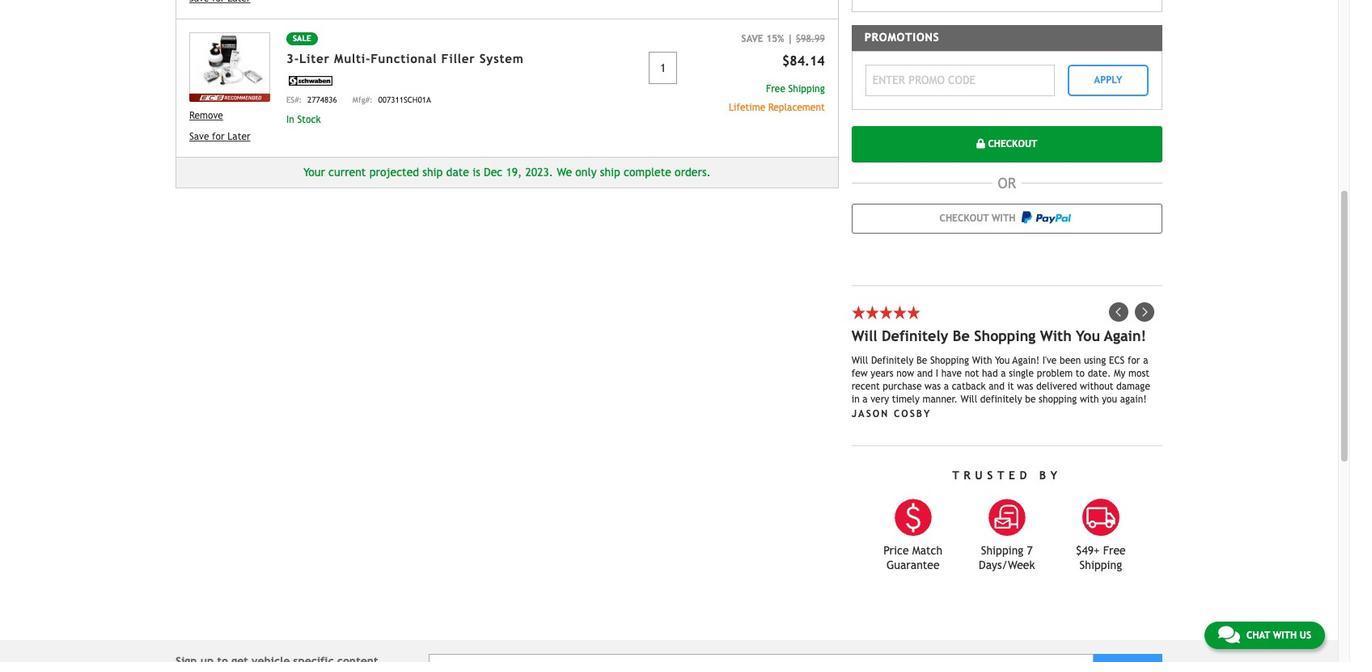 Task type: locate. For each thing, give the bounding box(es) containing it.
projected
[[370, 166, 419, 178]]

will for will definitely be shopping with you again! i've been using ecs for a few years now and i have not had a single problem to date. my most recent purchase was a catback and it was delivered without damage in a very timely manner. will definitely be shopping with you again! jason cosby
[[852, 355, 868, 366]]

shopping
[[1039, 394, 1077, 405]]

with up i've
[[1040, 327, 1072, 344]]

be up have
[[953, 327, 970, 344]]

1 vertical spatial for
[[1128, 355, 1141, 366]]

a up most at the bottom of page
[[1144, 355, 1149, 366]]

checkout button
[[852, 126, 1163, 162]]

was
[[925, 381, 941, 392], [1017, 381, 1034, 392]]

with inside button
[[992, 213, 1016, 224]]

checkout inside checkout with button
[[940, 213, 989, 224]]

save for save 15% | $98.99
[[742, 33, 764, 45]]

you up had
[[995, 355, 1010, 366]]

been
[[1060, 355, 1081, 366]]

|
[[788, 33, 793, 45]]

shipping down $49+
[[1080, 559, 1123, 572]]

with for chat
[[1273, 630, 1297, 642]]

1 vertical spatial will
[[852, 355, 868, 366]]

1 horizontal spatial you
[[1076, 327, 1101, 344]]

again! down previous slide image
[[1105, 327, 1147, 344]]

ecs tuning recommends this product. image
[[189, 94, 270, 102]]

you inside will definitely be shopping with you again! i've been using ecs for a few years now and i have not had a single problem to date. my most recent purchase was a catback and it was delivered without damage in a very timely manner. will definitely be shopping with you again! jason cosby
[[995, 355, 1010, 366]]

and up definitely
[[989, 381, 1005, 392]]

damage
[[1117, 381, 1151, 392]]

2774836
[[308, 95, 337, 104]]

and left i
[[917, 368, 933, 379]]

you for will definitely be shopping with you again! i've been using ecs for a few years now and i have not had a single problem to date. my most recent purchase was a catback and it was delivered without damage in a very timely manner. will definitely be shopping with you again! jason cosby
[[995, 355, 1010, 366]]

1 horizontal spatial with
[[1080, 394, 1099, 405]]

1 horizontal spatial again!
[[1105, 327, 1147, 344]]

for
[[212, 131, 225, 142], [1128, 355, 1141, 366]]

us
[[1300, 630, 1312, 642]]

had
[[982, 368, 998, 379]]

0 horizontal spatial was
[[925, 381, 941, 392]]

chat with us
[[1247, 630, 1312, 642]]

2 ship from the left
[[600, 166, 621, 178]]

with for checkout
[[992, 213, 1016, 224]]

ship left 'date'
[[423, 166, 443, 178]]

0 vertical spatial with
[[1040, 327, 1072, 344]]

1 vertical spatial be
[[917, 355, 928, 366]]

1 vertical spatial shipping
[[981, 544, 1024, 557]]

0 horizontal spatial shopping
[[931, 355, 970, 366]]

shipping up replacement
[[789, 83, 825, 95]]

guarantee
[[887, 559, 940, 572]]

0 horizontal spatial you
[[995, 355, 1010, 366]]

with down or
[[992, 213, 1016, 224]]

be up purchase
[[917, 355, 928, 366]]

again! inside will definitely be shopping with you again! i've been using ecs for a few years now and i have not had a single problem to date. my most recent purchase was a catback and it was delivered without damage in a very timely manner. will definitely be shopping with you again! jason cosby
[[1013, 355, 1040, 366]]

free right $49+
[[1103, 544, 1126, 557]]

1 vertical spatial and
[[989, 381, 1005, 392]]

few
[[852, 368, 868, 379]]

free
[[766, 83, 786, 95], [1103, 544, 1126, 557]]

2 vertical spatial will
[[961, 394, 978, 405]]

was down i
[[925, 381, 941, 392]]

checkout down the lock image
[[940, 213, 989, 224]]

without
[[1080, 381, 1114, 392]]

Email email field
[[428, 655, 1094, 663]]

a
[[1144, 355, 1149, 366], [1001, 368, 1006, 379], [944, 381, 949, 392], [863, 394, 868, 405]]

definitely up years at the bottom of the page
[[871, 355, 914, 366]]

will for will definitely be shopping with you again!
[[852, 327, 878, 344]]

checkout inside checkout button
[[985, 138, 1038, 150]]

15%
[[767, 33, 785, 45]]

is
[[473, 166, 481, 178]]

1 horizontal spatial and
[[989, 381, 1005, 392]]

0 horizontal spatial shipping
[[789, 83, 825, 95]]

mfg#: 007311sch01a
[[353, 95, 431, 104]]

a right had
[[1001, 368, 1006, 379]]

1 horizontal spatial free
[[1103, 544, 1126, 557]]

shopping up had
[[974, 327, 1036, 344]]

0 vertical spatial definitely
[[882, 327, 949, 344]]

with
[[1040, 327, 1072, 344], [972, 355, 992, 366]]

date
[[446, 166, 469, 178]]

es#: 2774836
[[286, 95, 337, 104]]

save for later link
[[189, 129, 270, 144]]

0 horizontal spatial with
[[972, 355, 992, 366]]

in stock
[[286, 114, 321, 125]]

$49+ free shipping
[[1076, 544, 1126, 572]]

remove
[[189, 110, 223, 121]]

0 horizontal spatial and
[[917, 368, 933, 379]]

save
[[742, 33, 764, 45], [189, 131, 209, 142]]

definitely
[[981, 394, 1023, 405]]

now
[[897, 368, 914, 379]]

by
[[1040, 469, 1062, 482]]

0 vertical spatial checkout
[[985, 138, 1038, 150]]

1 horizontal spatial with
[[1040, 327, 1072, 344]]

0 horizontal spatial be
[[917, 355, 928, 366]]

0 vertical spatial again!
[[1105, 327, 1147, 344]]

shipping inside $49+ free shipping
[[1080, 559, 1123, 572]]

1 vertical spatial again!
[[1013, 355, 1040, 366]]

chat
[[1247, 630, 1271, 642]]

definitely for will definitely be shopping with you again! i've been using ecs for a few years now and i have not had a single problem to date. my most recent purchase was a catback and it was delivered without damage in a very timely manner. will definitely be shopping with you again! jason cosby
[[871, 355, 914, 366]]

0 vertical spatial will
[[852, 327, 878, 344]]

be inside will definitely be shopping with you again! i've been using ecs for a few years now and i have not had a single problem to date. my most recent purchase was a catback and it was delivered without damage in a very timely manner. will definitely be shopping with you again! jason cosby
[[917, 355, 928, 366]]

price match guarantee
[[884, 544, 943, 572]]

1 horizontal spatial be
[[953, 327, 970, 344]]

free inside $49+ free shipping
[[1103, 544, 1126, 557]]

save down remove
[[189, 131, 209, 142]]

1 horizontal spatial for
[[1128, 355, 1141, 366]]

you for will definitely be shopping with you again!
[[1076, 327, 1101, 344]]

with up had
[[972, 355, 992, 366]]

checkout
[[985, 138, 1038, 150], [940, 213, 989, 224]]

1 vertical spatial shopping
[[931, 355, 970, 366]]

you
[[1076, 327, 1101, 344], [995, 355, 1010, 366]]

1 vertical spatial you
[[995, 355, 1010, 366]]

7
[[1027, 544, 1033, 557]]

free up replacement
[[766, 83, 786, 95]]

save left 15%
[[742, 33, 764, 45]]

definitely up now at the bottom right of page
[[882, 327, 949, 344]]

1 vertical spatial with
[[1080, 394, 1099, 405]]

1 horizontal spatial was
[[1017, 381, 1034, 392]]

2 horizontal spatial shipping
[[1080, 559, 1123, 572]]

shopping inside will definitely be shopping with you again! i've been using ecs for a few years now and i have not had a single problem to date. my most recent purchase was a catback and it was delivered without damage in a very timely manner. will definitely be shopping with you again! jason cosby
[[931, 355, 970, 366]]

checkout up or
[[985, 138, 1038, 150]]

0 horizontal spatial again!
[[1013, 355, 1040, 366]]

with left the us
[[1273, 630, 1297, 642]]

shopping for will definitely be shopping with you again!
[[974, 327, 1036, 344]]

1 ship from the left
[[423, 166, 443, 178]]

$98.99
[[796, 33, 825, 45]]

0 vertical spatial shipping
[[789, 83, 825, 95]]

1 horizontal spatial save
[[742, 33, 764, 45]]

0 vertical spatial shopping
[[974, 327, 1036, 344]]

current
[[329, 166, 366, 178]]

will
[[852, 327, 878, 344], [852, 355, 868, 366], [961, 394, 978, 405]]

0 vertical spatial save
[[742, 33, 764, 45]]

will definitely be shopping with you again! i've been using ecs for a few years now and i have not had a single problem to date. my most recent purchase was a catback and it was delivered without damage in a very timely manner. will definitely be shopping with you again! jason cosby
[[852, 355, 1151, 420]]

checkout for checkout
[[985, 138, 1038, 150]]

you up using
[[1076, 327, 1101, 344]]

0 horizontal spatial ship
[[423, 166, 443, 178]]

previous slide image
[[1109, 302, 1129, 322]]

2 vertical spatial shipping
[[1080, 559, 1123, 572]]

1 vertical spatial with
[[972, 355, 992, 366]]

0 horizontal spatial with
[[992, 213, 1016, 224]]

your
[[303, 166, 325, 178]]

was down single
[[1017, 381, 1034, 392]]

for up most at the bottom of page
[[1128, 355, 1141, 366]]

1 vertical spatial free
[[1103, 544, 1126, 557]]

0 vertical spatial for
[[212, 131, 225, 142]]

be
[[953, 327, 970, 344], [917, 355, 928, 366]]

2 vertical spatial with
[[1273, 630, 1297, 642]]

shipping up days/week
[[981, 544, 1024, 557]]

shopping up have
[[931, 355, 970, 366]]

1 vertical spatial save
[[189, 131, 209, 142]]

shipping inside free shipping lifetime replacement
[[789, 83, 825, 95]]

apply
[[1095, 74, 1123, 86]]

1 vertical spatial definitely
[[871, 355, 914, 366]]

very
[[871, 394, 890, 405]]

shipping
[[789, 83, 825, 95], [981, 544, 1024, 557], [1080, 559, 1123, 572]]

0 vertical spatial you
[[1076, 327, 1101, 344]]

1 horizontal spatial shipping
[[981, 544, 1024, 557]]

again! up single
[[1013, 355, 1040, 366]]

for left later
[[212, 131, 225, 142]]

0 vertical spatial with
[[992, 213, 1016, 224]]

1 vertical spatial checkout
[[940, 213, 989, 224]]

0 vertical spatial free
[[766, 83, 786, 95]]

with inside will definitely be shopping with you again! i've been using ecs for a few years now and i have not had a single problem to date. my most recent purchase was a catback and it was delivered without damage in a very timely manner. will definitely be shopping with you again! jason cosby
[[972, 355, 992, 366]]

ship right only
[[600, 166, 621, 178]]

definitely inside will definitely be shopping with you again! i've been using ecs for a few years now and i have not had a single problem to date. my most recent purchase was a catback and it was delivered without damage in a very timely manner. will definitely be shopping with you again! jason cosby
[[871, 355, 914, 366]]

2 horizontal spatial with
[[1273, 630, 1297, 642]]

orders.
[[675, 166, 711, 178]]

and
[[917, 368, 933, 379], [989, 381, 1005, 392]]

again!
[[1105, 327, 1147, 344], [1013, 355, 1040, 366]]

save 15% | $98.99
[[742, 33, 825, 45]]

None number field
[[649, 52, 678, 84]]

0 horizontal spatial save
[[189, 131, 209, 142]]

remove link
[[189, 108, 270, 123]]

0 horizontal spatial free
[[766, 83, 786, 95]]

i
[[936, 368, 939, 379]]

system
[[480, 52, 524, 66]]

in
[[852, 394, 860, 405]]

recent
[[852, 381, 880, 392]]

0 vertical spatial be
[[953, 327, 970, 344]]

multi-
[[334, 52, 371, 66]]

with
[[992, 213, 1016, 224], [1080, 394, 1099, 405], [1273, 630, 1297, 642]]

1 horizontal spatial ship
[[600, 166, 621, 178]]

0 vertical spatial and
[[917, 368, 933, 379]]

checkout with
[[940, 213, 1019, 224]]

007311sch01a
[[378, 95, 431, 104]]

definitely
[[882, 327, 949, 344], [871, 355, 914, 366]]

your current projected ship date is dec 19, 2023. we only ship complete orders.
[[303, 166, 711, 178]]

schwaben image
[[286, 76, 335, 86]]

with down without
[[1080, 394, 1099, 405]]

definitely for will definitely be shopping with you again!
[[882, 327, 949, 344]]

problem
[[1037, 368, 1073, 379]]

checkout with button
[[852, 204, 1163, 233]]

1 horizontal spatial shopping
[[974, 327, 1036, 344]]



Task type: describe. For each thing, give the bounding box(es) containing it.
with for will definitely be shopping with you again! i've been using ecs for a few years now and i have not had a single problem to date. my most recent purchase was a catback and it was delivered without damage in a very timely manner. will definitely be shopping with you again! jason cosby
[[972, 355, 992, 366]]

later
[[228, 131, 251, 142]]

i've
[[1043, 355, 1057, 366]]

complete
[[624, 166, 672, 178]]

ecs
[[1109, 355, 1125, 366]]

save for later
[[189, 131, 251, 142]]

again! for will definitely be shopping with you again!
[[1105, 327, 1147, 344]]

in
[[286, 114, 294, 125]]

using
[[1084, 355, 1106, 366]]

a right in
[[863, 394, 868, 405]]

3-liter multi-functional filler system
[[286, 52, 524, 66]]

days/week
[[979, 559, 1035, 572]]

sale
[[293, 34, 311, 43]]

to
[[1076, 368, 1085, 379]]

purchase
[[883, 381, 922, 392]]

2 was from the left
[[1017, 381, 1034, 392]]

promotions
[[865, 31, 940, 43]]

have
[[942, 368, 962, 379]]

be
[[1025, 394, 1036, 405]]

chat with us link
[[1205, 622, 1325, 650]]

3-liter multi-functional filler system link
[[286, 52, 524, 66]]

not
[[965, 368, 980, 379]]

single
[[1009, 368, 1034, 379]]

jason
[[852, 408, 890, 420]]

again! for will definitely be shopping with you again! i've been using ecs for a few years now and i have not had a single problem to date. my most recent purchase was a catback and it was delivered without damage in a very timely manner. will definitely be shopping with you again! jason cosby
[[1013, 355, 1040, 366]]

3-
[[286, 52, 299, 66]]

timely
[[892, 394, 920, 405]]

comments image
[[1219, 626, 1240, 645]]

with inside will definitely be shopping with you again! i've been using ecs for a few years now and i have not had a single problem to date. my most recent purchase was a catback and it was delivered without damage in a very timely manner. will definitely be shopping with you again! jason cosby
[[1080, 394, 1099, 405]]

lifetime
[[729, 102, 766, 113]]

be for will definitely be shopping with you again! i've been using ecs for a few years now and i have not had a single problem to date. my most recent purchase was a catback and it was delivered without damage in a very timely manner. will definitely be shopping with you again! jason cosby
[[917, 355, 928, 366]]

$84.14
[[782, 54, 825, 69]]

free inside free shipping lifetime replacement
[[766, 83, 786, 95]]

for inside will definitely be shopping with you again! i've been using ecs for a few years now and i have not had a single problem to date. my most recent purchase was a catback and it was delivered without damage in a very timely manner. will definitely be shopping with you again! jason cosby
[[1128, 355, 1141, 366]]

$49+
[[1076, 544, 1100, 557]]

again!
[[1121, 394, 1147, 405]]

0 horizontal spatial for
[[212, 131, 225, 142]]

2023.
[[526, 166, 553, 178]]

free shipping lifetime replacement
[[729, 83, 825, 113]]

you
[[1102, 394, 1118, 405]]

functional
[[371, 52, 437, 66]]

or
[[998, 174, 1016, 191]]

filler
[[441, 52, 475, 66]]

we
[[557, 166, 572, 178]]

replacement
[[769, 102, 825, 113]]

mfg#:
[[353, 95, 373, 104]]

lock image
[[977, 139, 985, 149]]

my
[[1114, 368, 1126, 379]]

price
[[884, 544, 909, 557]]

1 was from the left
[[925, 381, 941, 392]]

be for will definitely be shopping with you again!
[[953, 327, 970, 344]]

match
[[913, 544, 943, 557]]

it
[[1008, 381, 1014, 392]]

manner.
[[923, 394, 958, 405]]

with for will definitely be shopping with you again!
[[1040, 327, 1072, 344]]

shipping inside shipping 7 days/week
[[981, 544, 1024, 557]]

apply button
[[1068, 64, 1149, 96]]

19,
[[506, 166, 522, 178]]

date.
[[1088, 368, 1111, 379]]

shopping for will definitely be shopping with you again! i've been using ecs for a few years now and i have not had a single problem to date. my most recent purchase was a catback and it was delivered without damage in a very timely manner. will definitely be shopping with you again! jason cosby
[[931, 355, 970, 366]]

trusted
[[953, 469, 1032, 482]]

liter
[[299, 52, 330, 66]]

Enter Promo Code text field
[[866, 64, 1055, 96]]

trusted by
[[953, 469, 1062, 482]]

save for save for later
[[189, 131, 209, 142]]

checkout for checkout with
[[940, 213, 989, 224]]

dec
[[484, 166, 503, 178]]

delivered
[[1037, 381, 1077, 392]]

es#:
[[286, 95, 302, 104]]

shipping 7 days/week
[[979, 544, 1035, 572]]

a down have
[[944, 381, 949, 392]]

only
[[576, 166, 597, 178]]

catback
[[952, 381, 986, 392]]

cosby
[[894, 408, 932, 420]]

most
[[1129, 368, 1150, 379]]

3-liter multi-functional filler system image
[[189, 32, 270, 94]]

stock
[[297, 114, 321, 125]]

paypal image
[[1022, 211, 1071, 224]]

next slide image
[[1135, 302, 1155, 322]]



Task type: vqa. For each thing, say whether or not it's contained in the screenshot.
save
yes



